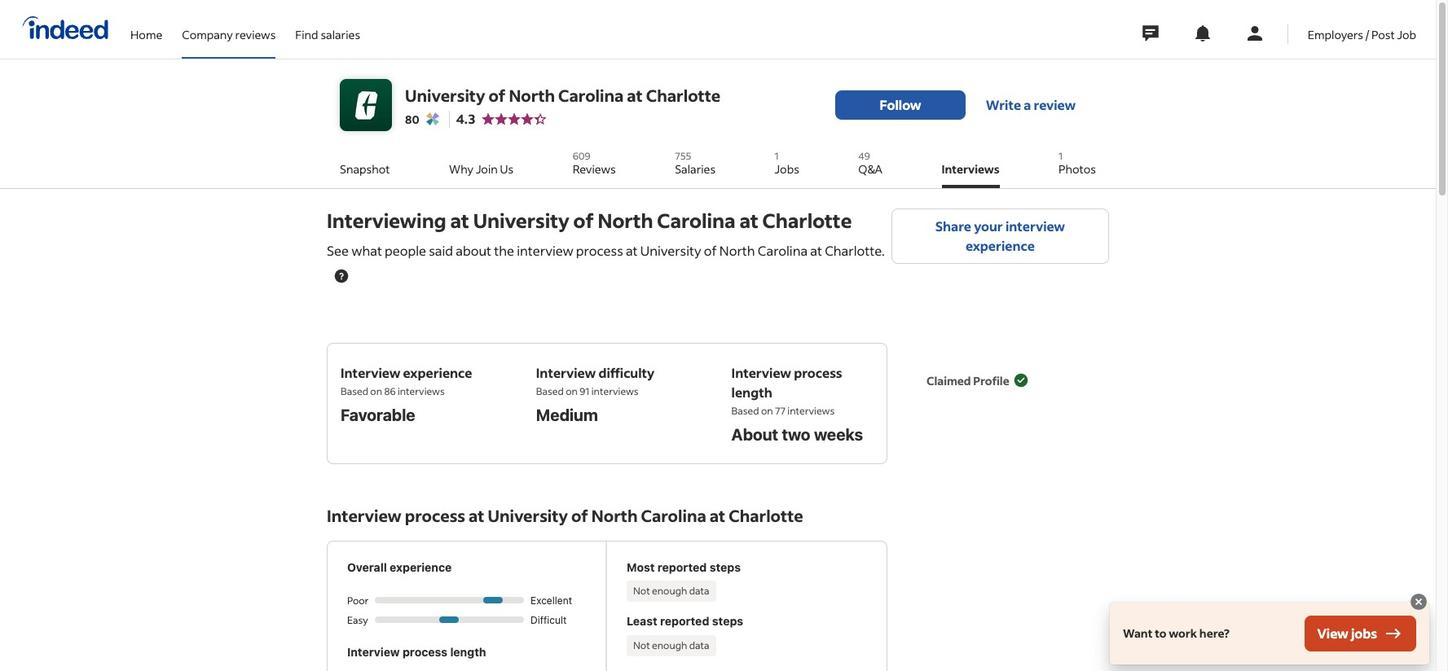 Task type: locate. For each thing, give the bounding box(es) containing it.
university of north carolina at charlotte
[[405, 84, 721, 106]]

process inside the interview process length based on 77 interviews about two weeks
[[794, 365, 843, 382]]

interview inside the interview process length based on 77 interviews about two weeks
[[732, 365, 792, 382]]

0 horizontal spatial length
[[450, 646, 486, 660]]

the
[[494, 242, 514, 259]]

based up medium at the bottom left
[[536, 386, 564, 398]]

experience inside interview experience based on 86 interviews favorable
[[403, 365, 472, 382]]

based inside interview experience based on 86 interviews favorable
[[341, 386, 368, 398]]

1 enough from the top
[[652, 586, 687, 598]]

1 vertical spatial not enough data
[[633, 640, 710, 652]]

work
[[1169, 626, 1197, 642]]

2 1 from the left
[[1059, 150, 1063, 162]]

overall experience
[[347, 561, 452, 575]]

interview
[[341, 365, 401, 382], [536, 365, 596, 382], [732, 365, 792, 382], [327, 506, 402, 527], [347, 646, 400, 660]]

experience down your
[[966, 237, 1035, 254]]

steps for most reported steps
[[710, 561, 741, 575]]

not enough data
[[633, 586, 710, 598], [633, 640, 710, 652]]

1 not enough data from the top
[[633, 586, 710, 598]]

interview for interview process length based on 77 interviews about two weeks
[[732, 365, 792, 382]]

2 not from the top
[[633, 640, 650, 652]]

/
[[1366, 26, 1370, 42]]

interviews down difficulty
[[592, 386, 639, 398]]

employers / post job
[[1308, 26, 1417, 42]]

salaries
[[321, 26, 360, 42]]

interviews up two
[[788, 405, 835, 418]]

interview difficulty based on 91 interviews medium
[[536, 365, 655, 425]]

1 inside '1 jobs'
[[775, 150, 779, 162]]

enough
[[652, 586, 687, 598], [652, 640, 687, 652]]

profile
[[974, 373, 1010, 389]]

two
[[782, 426, 811, 445]]

0 vertical spatial data
[[689, 586, 710, 598]]

company reviews
[[182, 26, 276, 42]]

data for least reported steps
[[689, 640, 710, 652]]

2 not enough data from the top
[[633, 640, 710, 652]]

2 data from the top
[[689, 640, 710, 652]]

enough down the most reported steps
[[652, 586, 687, 598]]

university
[[405, 84, 485, 106], [473, 208, 570, 233], [641, 242, 702, 259], [488, 506, 568, 527]]

claimed profile button
[[927, 363, 1029, 399]]

interview experience based on 86 interviews favorable
[[341, 365, 472, 425]]

0 vertical spatial interview
[[1006, 218, 1065, 235]]

jobs
[[775, 161, 800, 177]]

not
[[633, 586, 650, 598], [633, 640, 650, 652]]

interview up the 'overall'
[[327, 506, 402, 527]]

write a review
[[986, 96, 1076, 113]]

2 horizontal spatial based
[[732, 405, 759, 418]]

snapshot
[[340, 161, 390, 177]]

on inside interview difficulty based on 91 interviews medium
[[566, 386, 578, 398]]

interview inside interview experience based on 86 interviews favorable
[[341, 365, 401, 382]]

609 reviews
[[573, 150, 616, 177]]

on left 77
[[761, 405, 773, 418]]

0 vertical spatial experience
[[966, 237, 1035, 254]]

interview process length based on 77 interviews about two weeks
[[732, 365, 863, 445]]

carolina up the most reported steps
[[641, 506, 707, 527]]

interview right your
[[1006, 218, 1065, 235]]

length inside the interview process length based on 77 interviews about two weeks
[[732, 384, 773, 401]]

1 vertical spatial data
[[689, 640, 710, 652]]

not down the least
[[633, 640, 650, 652]]

on for medium
[[566, 386, 578, 398]]

experience right the 'overall'
[[390, 561, 452, 575]]

interview right the
[[517, 242, 574, 259]]

based up "about"
[[732, 405, 759, 418]]

why join us
[[449, 161, 514, 177]]

0 horizontal spatial 1
[[775, 150, 779, 162]]

80
[[405, 111, 420, 127]]

process for interview process at university of north carolina at charlotte
[[405, 506, 465, 527]]

based inside interview difficulty based on 91 interviews medium
[[536, 386, 564, 398]]

1 photos
[[1059, 150, 1096, 177]]

interview
[[1006, 218, 1065, 235], [517, 242, 574, 259]]

experience inside share your interview experience
[[966, 237, 1035, 254]]

interviews right 86
[[398, 386, 445, 398]]

on inside interview experience based on 86 interviews favorable
[[370, 386, 382, 398]]

1 horizontal spatial length
[[732, 384, 773, 401]]

2 horizontal spatial interviews
[[788, 405, 835, 418]]

2 enough from the top
[[652, 640, 687, 652]]

claimed
[[927, 373, 971, 389]]

0 vertical spatial not
[[633, 586, 650, 598]]

based for medium
[[536, 386, 564, 398]]

not for most
[[633, 586, 650, 598]]

0 horizontal spatial interview
[[517, 242, 574, 259]]

interview inside share your interview experience
[[1006, 218, 1065, 235]]

find salaries
[[295, 26, 360, 42]]

length
[[732, 384, 773, 401], [450, 646, 486, 660]]

1 not from the top
[[633, 586, 650, 598]]

2 horizontal spatial on
[[761, 405, 773, 418]]

to
[[1155, 626, 1167, 642]]

experience up favorable
[[403, 365, 472, 382]]

weeks
[[814, 426, 863, 445]]

said
[[429, 242, 453, 259]]

1 horizontal spatial based
[[536, 386, 564, 398]]

0 vertical spatial length
[[732, 384, 773, 401]]

based up favorable
[[341, 386, 368, 398]]

interview down easy
[[347, 646, 400, 660]]

0 vertical spatial enough
[[652, 586, 687, 598]]

charlotte
[[646, 84, 721, 106], [763, 208, 852, 233], [729, 506, 804, 527]]

interviews inside interview difficulty based on 91 interviews medium
[[592, 386, 639, 398]]

post
[[1372, 26, 1395, 42]]

interview for interview process length
[[347, 646, 400, 660]]

follow
[[880, 96, 922, 113]]

0 horizontal spatial based
[[341, 386, 368, 398]]

what
[[351, 242, 382, 259]]

data down least reported steps
[[689, 640, 710, 652]]

on
[[370, 386, 382, 398], [566, 386, 578, 398], [761, 405, 773, 418]]

messages unread count 0 image
[[1140, 17, 1161, 50]]

on left 86
[[370, 386, 382, 398]]

carolina down salaries at the top left of page
[[657, 208, 736, 233]]

job
[[1398, 26, 1417, 42]]

interviews
[[398, 386, 445, 398], [592, 386, 639, 398], [788, 405, 835, 418]]

interview up 91
[[536, 365, 596, 382]]

excellent
[[531, 595, 572, 607]]

experience for interview
[[403, 365, 472, 382]]

share your interview experience link
[[892, 209, 1109, 264]]

see what people said about the interview process at university of north carolina at charlotte.
[[327, 242, 885, 259]]

0 horizontal spatial interviews
[[398, 386, 445, 398]]

interview inside interview difficulty based on 91 interviews medium
[[536, 365, 596, 382]]

1 vertical spatial steps
[[712, 615, 744, 629]]

people
[[385, 242, 426, 259]]

least reported steps
[[627, 615, 744, 629]]

1 data from the top
[[689, 586, 710, 598]]

0 horizontal spatial on
[[370, 386, 382, 398]]

not enough data down the most reported steps
[[633, 586, 710, 598]]

follow button
[[836, 90, 966, 120]]

1 1 from the left
[[775, 150, 779, 162]]

not enough data down least reported steps
[[633, 640, 710, 652]]

north
[[509, 84, 555, 106], [598, 208, 653, 233], [720, 242, 755, 259], [592, 506, 638, 527]]

difficulty
[[599, 365, 655, 382]]

work wellbeing logo image
[[426, 112, 439, 126]]

reported
[[658, 561, 707, 575], [660, 615, 710, 629]]

home
[[130, 26, 162, 42]]

process for interview process length based on 77 interviews about two weeks
[[794, 365, 843, 382]]

interviews for medium
[[592, 386, 639, 398]]

data down the most reported steps
[[689, 586, 710, 598]]

on left 91
[[566, 386, 578, 398]]

interview up 77
[[732, 365, 792, 382]]

interview for interview process at university of north carolina at charlotte
[[327, 506, 402, 527]]

reported right most
[[658, 561, 707, 575]]

1 vertical spatial experience
[[403, 365, 472, 382]]

1
[[775, 150, 779, 162], [1059, 150, 1063, 162]]

not enough data for least
[[633, 640, 710, 652]]

0 vertical spatial not enough data
[[633, 586, 710, 598]]

1 horizontal spatial interview
[[1006, 218, 1065, 235]]

steps down the most reported steps
[[712, 615, 744, 629]]

1 vertical spatial enough
[[652, 640, 687, 652]]

here?
[[1200, 626, 1230, 642]]

1 vertical spatial not
[[633, 640, 650, 652]]

find
[[295, 26, 318, 42]]

process for interview process length
[[403, 646, 448, 660]]

steps
[[710, 561, 741, 575], [712, 615, 744, 629]]

close image
[[1409, 593, 1429, 612]]

why join us link
[[449, 144, 514, 188]]

86
[[384, 386, 396, 398]]

interview up 86
[[341, 365, 401, 382]]

carolina
[[558, 84, 624, 106], [657, 208, 736, 233], [758, 242, 808, 259], [641, 506, 707, 527]]

charlotte.
[[825, 242, 885, 259]]

reviews
[[573, 161, 616, 177]]

1 inside 1 photos
[[1059, 150, 1063, 162]]

of
[[489, 84, 506, 106], [574, 208, 594, 233], [704, 242, 717, 259], [571, 506, 588, 527]]

enough for least
[[652, 640, 687, 652]]

1 horizontal spatial on
[[566, 386, 578, 398]]

interviews inside interview experience based on 86 interviews favorable
[[398, 386, 445, 398]]

1 horizontal spatial interviews
[[592, 386, 639, 398]]

0 vertical spatial reported
[[658, 561, 707, 575]]

1 horizontal spatial 1
[[1059, 150, 1063, 162]]

not down most
[[633, 586, 650, 598]]

reported right the least
[[660, 615, 710, 629]]

2 vertical spatial experience
[[390, 561, 452, 575]]

interviews
[[942, 161, 1000, 177]]

interviewing at university of north carolina at charlotte
[[327, 208, 852, 233]]

process
[[576, 242, 623, 259], [794, 365, 843, 382], [405, 506, 465, 527], [403, 646, 448, 660]]

1 vertical spatial reported
[[660, 615, 710, 629]]

enough down least reported steps
[[652, 640, 687, 652]]

steps up least reported steps
[[710, 561, 741, 575]]

1 vertical spatial length
[[450, 646, 486, 660]]

0 vertical spatial steps
[[710, 561, 741, 575]]

a
[[1024, 96, 1031, 113]]

data
[[689, 586, 710, 598], [689, 640, 710, 652]]



Task type: vqa. For each thing, say whether or not it's contained in the screenshot.
Based inside the Interview process length Based on 77 interviews About two weeks
yes



Task type: describe. For each thing, give the bounding box(es) containing it.
want to work here?
[[1123, 626, 1230, 642]]

interview for interview difficulty based on 91 interviews medium
[[536, 365, 596, 382]]

overall
[[347, 561, 387, 575]]

view
[[1318, 625, 1349, 642]]

least
[[627, 615, 657, 629]]

0 vertical spatial charlotte
[[646, 84, 721, 106]]

length for interview process length
[[450, 646, 486, 660]]

review
[[1034, 96, 1076, 113]]

experience for overall
[[390, 561, 452, 575]]

on for favorable
[[370, 386, 382, 398]]

medium
[[536, 406, 598, 425]]

jobs
[[1352, 625, 1378, 642]]

notifications unread count 0 image
[[1193, 24, 1213, 43]]

easy
[[347, 614, 368, 627]]

find salaries link
[[295, 0, 360, 55]]

based inside the interview process length based on 77 interviews about two weeks
[[732, 405, 759, 418]]

carolina up 609 at the top of page
[[558, 84, 624, 106]]

755
[[675, 150, 692, 162]]

snapshot link
[[340, 144, 390, 188]]

favorable
[[341, 406, 415, 425]]

why
[[449, 161, 474, 177]]

length for interview process length based on 77 interviews about two weeks
[[732, 384, 773, 401]]

interview for interview experience based on 86 interviews favorable
[[341, 365, 401, 382]]

about
[[732, 426, 779, 445]]

poor
[[347, 595, 369, 607]]

view jobs
[[1318, 625, 1378, 642]]

enough for most
[[652, 586, 687, 598]]

want
[[1123, 626, 1153, 642]]

1 vertical spatial charlotte
[[763, 208, 852, 233]]

share
[[936, 218, 972, 235]]

not enough data for most
[[633, 586, 710, 598]]

view jobs link
[[1305, 616, 1417, 652]]

write
[[986, 96, 1021, 113]]

join
[[476, 161, 498, 177]]

755 salaries
[[675, 150, 716, 177]]

difficult
[[531, 614, 567, 627]]

claimed profile
[[927, 373, 1010, 389]]

see
[[327, 242, 349, 259]]

home link
[[130, 0, 162, 55]]

1 vertical spatial interview
[[517, 242, 574, 259]]

49 q&a
[[859, 150, 883, 177]]

photos
[[1059, 161, 1096, 177]]

1 jobs
[[775, 150, 800, 177]]

data for most reported steps
[[689, 586, 710, 598]]

reviews
[[235, 26, 276, 42]]

77
[[775, 405, 786, 418]]

account image
[[1245, 24, 1265, 43]]

not for least
[[633, 640, 650, 652]]

most reported steps
[[627, 561, 741, 575]]

1 for jobs
[[775, 150, 779, 162]]

employers
[[1308, 26, 1364, 42]]

609
[[573, 150, 591, 162]]

company
[[182, 26, 233, 42]]

about
[[456, 242, 492, 259]]

share your interview experience
[[936, 218, 1065, 254]]

write a review link
[[966, 90, 1096, 120]]

steps for least reported steps
[[712, 615, 744, 629]]

your
[[974, 218, 1003, 235]]

1 for photos
[[1059, 150, 1063, 162]]

interviewing
[[327, 208, 446, 233]]

carolina left charlotte.
[[758, 242, 808, 259]]

interviews link
[[942, 144, 1000, 188]]

us
[[500, 161, 514, 177]]

reported for least
[[660, 615, 710, 629]]

interviews inside the interview process length based on 77 interviews about two weeks
[[788, 405, 835, 418]]

company reviews link
[[182, 0, 276, 55]]

4.3
[[456, 110, 475, 127]]

q&a
[[859, 161, 883, 177]]

interview process at university of north carolina at charlotte
[[327, 506, 804, 527]]

disclaimer image
[[333, 269, 350, 285]]

salaries
[[675, 161, 716, 177]]

interview process length
[[347, 646, 486, 660]]

reported for most
[[658, 561, 707, 575]]

2 vertical spatial charlotte
[[729, 506, 804, 527]]

on inside the interview process length based on 77 interviews about two weeks
[[761, 405, 773, 418]]

49
[[859, 150, 871, 162]]

most
[[627, 561, 655, 575]]

employers / post job link
[[1308, 0, 1417, 55]]

interviews for favorable
[[398, 386, 445, 398]]

91
[[580, 386, 590, 398]]

based for favorable
[[341, 386, 368, 398]]



